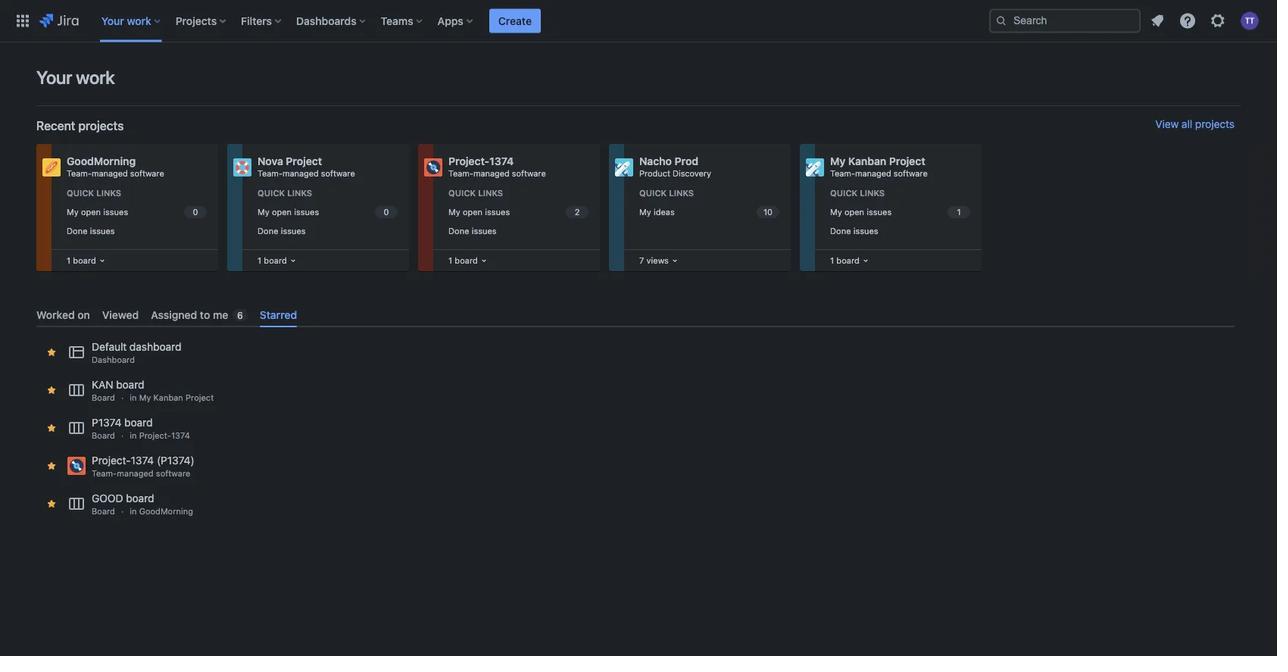 Task type: describe. For each thing, give the bounding box(es) containing it.
work inside popup button
[[127, 14, 151, 27]]

software inside the project-1374 (p1374) team-managed software
[[156, 469, 190, 479]]

on
[[77, 308, 90, 321]]

quick for project-
[[448, 188, 476, 198]]

all
[[1182, 118, 1193, 130]]

done for kanban
[[830, 226, 851, 235]]

my open issues link for goodmorning
[[64, 204, 209, 221]]

kan
[[92, 379, 113, 391]]

my open issues for project
[[258, 207, 319, 217]]

goodmorning team-managed software
[[67, 155, 164, 178]]

board for good
[[92, 507, 115, 516]]

team- inside nova project team-managed software
[[258, 169, 283, 178]]

done issues link for project-1374
[[445, 222, 591, 239]]

board inside good board board · in goodmorning
[[126, 492, 154, 505]]

my open issues for kanban
[[830, 207, 892, 217]]

0 horizontal spatial projects
[[78, 119, 124, 133]]

your profile and settings image
[[1241, 12, 1259, 30]]

7 views
[[639, 255, 669, 265]]

managed inside the project-1374 (p1374) team-managed software
[[117, 469, 154, 479]]

p1374
[[92, 416, 121, 429]]

assigned to me
[[151, 308, 228, 321]]

views
[[647, 255, 669, 265]]

recent projects
[[36, 119, 124, 133]]

managed inside nova project team-managed software
[[283, 169, 319, 178]]

viewed
[[102, 308, 139, 321]]

· for kan
[[121, 393, 124, 403]]

in for p1374
[[130, 431, 137, 441]]

7
[[639, 255, 644, 265]]

1 board button for kanban
[[827, 252, 872, 269]]

good board board · in goodmorning
[[92, 492, 193, 516]]

team- inside the project-1374 (p1374) team-managed software
[[92, 469, 117, 479]]

my kanban project team-managed software
[[830, 155, 928, 178]]

me
[[213, 308, 228, 321]]

your inside popup button
[[101, 14, 124, 27]]

open for project
[[272, 207, 292, 217]]

dashboard
[[92, 355, 135, 365]]

my open issues for 1374
[[448, 207, 510, 217]]

my ideas link
[[636, 204, 782, 221]]

1374 inside p1374 board board · in project-1374
[[171, 431, 190, 441]]

done for team-
[[67, 226, 87, 235]]

teams
[[381, 14, 413, 27]]

software inside goodmorning team-managed software
[[130, 169, 164, 178]]

your work inside popup button
[[101, 14, 151, 27]]

help image
[[1179, 12, 1197, 30]]

open for team-
[[81, 207, 101, 217]]

project- for (p1374)
[[92, 454, 131, 467]]

project-1374 team-managed software
[[448, 155, 546, 178]]

nova
[[258, 155, 283, 167]]

quick links for project
[[258, 188, 312, 198]]

links for 1374
[[478, 188, 503, 198]]

6
[[237, 310, 243, 320]]

view all projects
[[1155, 118, 1235, 130]]

discovery
[[673, 169, 711, 178]]

nova project team-managed software
[[258, 155, 355, 178]]

star image for kan board
[[45, 384, 58, 396]]

in for kan
[[130, 393, 137, 403]]

quick links for 1374
[[448, 188, 503, 198]]

board image for kanban
[[860, 255, 872, 267]]

quick for nacho
[[639, 188, 667, 198]]

1 board for project
[[258, 255, 287, 265]]

done issues for project
[[258, 226, 306, 235]]

dashboards
[[296, 14, 357, 27]]

1 for goodmorning
[[67, 255, 71, 265]]

managed inside project-1374 team-managed software
[[473, 169, 510, 178]]

done issues link for goodmorning
[[64, 222, 209, 239]]

project- for team-
[[448, 155, 489, 167]]

my for goodmorning
[[67, 207, 79, 217]]

quick links for prod
[[639, 188, 694, 198]]

managed inside goodmorning team-managed software
[[92, 169, 128, 178]]

to
[[200, 308, 210, 321]]

p1374 board board · in project-1374
[[92, 416, 190, 441]]

dashboards button
[[292, 9, 372, 33]]

1 horizontal spatial projects
[[1195, 118, 1235, 130]]

my for nova project
[[258, 207, 269, 217]]

my open issues link for project-1374
[[445, 204, 591, 221]]

nacho prod product discovery
[[639, 155, 711, 178]]

software inside my kanban project team-managed software
[[894, 169, 928, 178]]

my for my kanban project
[[830, 207, 842, 217]]

apps
[[438, 14, 463, 27]]

5 star image from the top
[[45, 498, 58, 510]]

done for 1374
[[448, 226, 469, 235]]

quick for my
[[830, 188, 858, 198]]

open for kanban
[[845, 207, 864, 217]]

your work button
[[97, 9, 166, 33]]

default
[[92, 341, 127, 353]]

done for project
[[258, 226, 278, 235]]

links for kanban
[[860, 188, 885, 198]]

product
[[639, 169, 670, 178]]

filters button
[[236, 9, 287, 33]]

my for project-1374
[[448, 207, 460, 217]]

links for project
[[287, 188, 312, 198]]

project inside my kanban project team-managed software
[[889, 155, 925, 167]]

settings image
[[1209, 12, 1227, 30]]

good
[[92, 492, 123, 505]]

assigned
[[151, 308, 197, 321]]

recent
[[36, 119, 75, 133]]

done issues link for nova project
[[255, 222, 400, 239]]

dashboard
[[130, 341, 181, 353]]

1 for project-1374
[[448, 255, 452, 265]]

board image for prod
[[669, 255, 681, 267]]

worked on
[[36, 308, 90, 321]]

1 for my kanban project
[[830, 255, 834, 265]]

tab list containing worked on
[[30, 302, 1241, 327]]

kanban inside my kanban project team-managed software
[[848, 155, 886, 167]]

primary element
[[9, 0, 989, 42]]

projects
[[176, 14, 217, 27]]



Task type: locate. For each thing, give the bounding box(es) containing it.
(p1374)
[[157, 454, 194, 467]]

board image up viewed
[[96, 255, 108, 267]]

quick down the "nova" on the left top of page
[[258, 188, 285, 198]]

1 board image from the left
[[287, 255, 299, 267]]

1 vertical spatial in
[[130, 431, 137, 441]]

done down project-1374 team-managed software
[[448, 226, 469, 235]]

1 vertical spatial work
[[76, 67, 115, 88]]

1 links from the left
[[96, 188, 121, 198]]

3 done from the left
[[448, 226, 469, 235]]

0 horizontal spatial your
[[36, 67, 72, 88]]

projects
[[1195, 118, 1235, 130], [78, 119, 124, 133]]

board
[[92, 393, 115, 403], [92, 431, 115, 441], [92, 507, 115, 516]]

nacho
[[639, 155, 672, 167]]

quick for goodmorning
[[67, 188, 94, 198]]

1374 for project-1374 (p1374)
[[131, 454, 154, 467]]

2 board image from the left
[[478, 255, 490, 267]]

links down goodmorning team-managed software
[[96, 188, 121, 198]]

1 horizontal spatial project-
[[139, 431, 171, 441]]

done issues down project-1374 team-managed software
[[448, 226, 497, 235]]

1 done issues link from the left
[[64, 222, 209, 239]]

1 1 board from the left
[[67, 255, 96, 265]]

1374
[[489, 155, 514, 167], [171, 431, 190, 441], [131, 454, 154, 467]]

my inside kan board board · in my kanban project
[[139, 393, 151, 403]]

1 in from the top
[[130, 393, 137, 403]]

3 board from the top
[[92, 507, 115, 516]]

1 open from the left
[[81, 207, 101, 217]]

board inside good board board · in goodmorning
[[92, 507, 115, 516]]

my open issues link for nova project
[[255, 204, 400, 221]]

1374 inside project-1374 team-managed software
[[489, 155, 514, 167]]

5 links from the left
[[860, 188, 885, 198]]

done issues for team-
[[67, 226, 115, 235]]

quick
[[67, 188, 94, 198], [258, 188, 285, 198], [448, 188, 476, 198], [639, 188, 667, 198], [830, 188, 858, 198]]

done issues link down project-1374 team-managed software
[[445, 222, 591, 239]]

1 my open issues from the left
[[67, 207, 128, 217]]

2 open from the left
[[272, 207, 292, 217]]

4 done issues from the left
[[830, 226, 878, 235]]

board down the p1374
[[92, 431, 115, 441]]

board
[[73, 255, 96, 265], [264, 255, 287, 265], [455, 255, 478, 265], [837, 255, 860, 265], [116, 379, 144, 391], [124, 416, 153, 429], [126, 492, 154, 505]]

done issues link down nova project team-managed software
[[255, 222, 400, 239]]

3 open from the left
[[463, 207, 483, 217]]

1 horizontal spatial project
[[286, 155, 322, 167]]

goodmorning
[[67, 155, 136, 167], [139, 507, 193, 516]]

1 1 board button from the left
[[64, 252, 108, 269]]

2 in from the top
[[130, 431, 137, 441]]

my for nacho prod
[[639, 207, 651, 217]]

4 open from the left
[[845, 207, 864, 217]]

done issues for kanban
[[830, 226, 878, 235]]

3 in from the top
[[130, 507, 137, 516]]

1 horizontal spatial work
[[127, 14, 151, 27]]

my open issues link down my kanban project team-managed software
[[827, 204, 973, 221]]

3 my open issues from the left
[[448, 207, 510, 217]]

0 vertical spatial 1374
[[489, 155, 514, 167]]

4 star image from the top
[[45, 460, 58, 472]]

· for good
[[121, 507, 124, 516]]

1 quick links from the left
[[67, 188, 121, 198]]

project- inside the project-1374 (p1374) team-managed software
[[92, 454, 131, 467]]

board image
[[96, 255, 108, 267], [669, 255, 681, 267]]

5 quick from the left
[[830, 188, 858, 198]]

links
[[96, 188, 121, 198], [287, 188, 312, 198], [478, 188, 503, 198], [669, 188, 694, 198], [860, 188, 885, 198]]

done down the "nova" on the left top of page
[[258, 226, 278, 235]]

issues
[[103, 207, 128, 217], [294, 207, 319, 217], [485, 207, 510, 217], [867, 207, 892, 217], [90, 226, 115, 235], [281, 226, 306, 235], [472, 226, 497, 235], [853, 226, 878, 235]]

· inside good board board · in goodmorning
[[121, 507, 124, 516]]

done issues link down my kanban project team-managed software
[[827, 222, 973, 239]]

· inside p1374 board board · in project-1374
[[121, 431, 124, 441]]

done issues down goodmorning team-managed software
[[67, 226, 115, 235]]

2 quick from the left
[[258, 188, 285, 198]]

default dashboard dashboard
[[92, 341, 181, 365]]

1 horizontal spatial kanban
[[848, 155, 886, 167]]

board down kan
[[92, 393, 115, 403]]

1 quick from the left
[[67, 188, 94, 198]]

software inside nova project team-managed software
[[321, 169, 355, 178]]

work left the projects
[[127, 14, 151, 27]]

1 vertical spatial project-
[[139, 431, 171, 441]]

1 board image from the left
[[96, 255, 108, 267]]

quick links down project-1374 team-managed software
[[448, 188, 503, 198]]

goodmorning inside goodmorning team-managed software
[[67, 155, 136, 167]]

0 horizontal spatial board image
[[287, 255, 299, 267]]

star image for default dashboard
[[45, 346, 58, 358]]

board for p1374
[[92, 431, 115, 441]]

1 · from the top
[[121, 393, 124, 403]]

2 board from the top
[[92, 431, 115, 441]]

links down discovery
[[669, 188, 694, 198]]

2 · from the top
[[121, 431, 124, 441]]

your work
[[101, 14, 151, 27], [36, 67, 115, 88]]

1 vertical spatial your
[[36, 67, 72, 88]]

4 quick links from the left
[[639, 188, 694, 198]]

ideas
[[654, 207, 675, 217]]

open down nova project team-managed software
[[272, 207, 292, 217]]

star image for p1374 board
[[45, 422, 58, 434]]

2 done issues link from the left
[[255, 222, 400, 239]]

search image
[[995, 15, 1008, 27]]

my
[[830, 155, 846, 167], [67, 207, 79, 217], [258, 207, 269, 217], [448, 207, 460, 217], [639, 207, 651, 217], [830, 207, 842, 217], [139, 393, 151, 403]]

team- inside my kanban project team-managed software
[[830, 169, 855, 178]]

in inside good board board · in goodmorning
[[130, 507, 137, 516]]

my open issues link down goodmorning team-managed software
[[64, 204, 209, 221]]

quick up my ideas
[[639, 188, 667, 198]]

board inside kan board board · in my kanban project
[[92, 393, 115, 403]]

my open issues down my kanban project team-managed software
[[830, 207, 892, 217]]

managed
[[92, 169, 128, 178], [283, 169, 319, 178], [473, 169, 510, 178], [855, 169, 891, 178], [117, 469, 154, 479]]

my ideas
[[639, 207, 675, 217]]

links down nova project team-managed software
[[287, 188, 312, 198]]

done down my kanban project team-managed software
[[830, 226, 851, 235]]

· down "good"
[[121, 507, 124, 516]]

1 vertical spatial kanban
[[153, 393, 183, 403]]

project inside kan board board · in my kanban project
[[186, 393, 214, 403]]

quick links
[[67, 188, 121, 198], [258, 188, 312, 198], [448, 188, 503, 198], [639, 188, 694, 198], [830, 188, 885, 198]]

done issues link down goodmorning team-managed software
[[64, 222, 209, 239]]

worked
[[36, 308, 75, 321]]

0 horizontal spatial kanban
[[153, 393, 183, 403]]

goodmorning down the project-1374 (p1374) team-managed software
[[139, 507, 193, 516]]

open down my kanban project team-managed software
[[845, 207, 864, 217]]

notifications image
[[1148, 12, 1167, 30]]

board inside kan board board · in my kanban project
[[116, 379, 144, 391]]

project-
[[448, 155, 489, 167], [139, 431, 171, 441], [92, 454, 131, 467]]

2 vertical spatial 1374
[[131, 454, 154, 467]]

open
[[81, 207, 101, 217], [272, 207, 292, 217], [463, 207, 483, 217], [845, 207, 864, 217]]

quick links up ideas
[[639, 188, 694, 198]]

board inside p1374 board board · in project-1374
[[92, 431, 115, 441]]

0 horizontal spatial project-
[[92, 454, 131, 467]]

project
[[286, 155, 322, 167], [889, 155, 925, 167], [186, 393, 214, 403]]

my open issues link
[[64, 204, 209, 221], [255, 204, 400, 221], [445, 204, 591, 221], [827, 204, 973, 221]]

quick links for kanban
[[830, 188, 885, 198]]

1 board button for team-
[[64, 252, 108, 269]]

4 links from the left
[[669, 188, 694, 198]]

in for good
[[130, 507, 137, 516]]

2 1 from the left
[[258, 255, 261, 265]]

3 done issues link from the left
[[445, 222, 591, 239]]

star image for project-1374 (p1374)
[[45, 460, 58, 472]]

links for team-
[[96, 188, 121, 198]]

0 horizontal spatial work
[[76, 67, 115, 88]]

4 done issues link from the left
[[827, 222, 973, 239]]

apps button
[[433, 9, 479, 33]]

4 1 board from the left
[[830, 255, 860, 265]]

2 vertical spatial board
[[92, 507, 115, 516]]

my open issues down project-1374 team-managed software
[[448, 207, 510, 217]]

goodmorning inside good board board · in goodmorning
[[139, 507, 193, 516]]

open for 1374
[[463, 207, 483, 217]]

quick links for team-
[[67, 188, 121, 198]]

0 horizontal spatial board image
[[96, 255, 108, 267]]

2 links from the left
[[287, 188, 312, 198]]

4 done from the left
[[830, 226, 851, 235]]

3 1 board from the left
[[448, 255, 478, 265]]

team- inside project-1374 team-managed software
[[448, 169, 473, 178]]

managed inside my kanban project team-managed software
[[855, 169, 891, 178]]

4 quick from the left
[[639, 188, 667, 198]]

quick links down my kanban project team-managed software
[[830, 188, 885, 198]]

project- inside p1374 board board · in project-1374
[[139, 431, 171, 441]]

3 star image from the top
[[45, 422, 58, 434]]

board image for project
[[287, 255, 299, 267]]

· down the p1374
[[121, 431, 124, 441]]

teams button
[[376, 9, 429, 33]]

2 star image from the top
[[45, 384, 58, 396]]

filters
[[241, 14, 272, 27]]

2 horizontal spatial project-
[[448, 155, 489, 167]]

software inside project-1374 team-managed software
[[512, 169, 546, 178]]

done issues down nova project team-managed software
[[258, 226, 306, 235]]

my open issues for team-
[[67, 207, 128, 217]]

my open issues link down project-1374 team-managed software
[[445, 204, 591, 221]]

team-
[[67, 169, 92, 178], [258, 169, 283, 178], [448, 169, 473, 178], [830, 169, 855, 178], [92, 469, 117, 479]]

my open issues
[[67, 207, 128, 217], [258, 207, 319, 217], [448, 207, 510, 217], [830, 207, 892, 217]]

done
[[67, 226, 87, 235], [258, 226, 278, 235], [448, 226, 469, 235], [830, 226, 851, 235]]

2 vertical spatial in
[[130, 507, 137, 516]]

1374 inside the project-1374 (p1374) team-managed software
[[131, 454, 154, 467]]

0 vertical spatial your work
[[101, 14, 151, 27]]

3 quick links from the left
[[448, 188, 503, 198]]

starred
[[260, 308, 297, 321]]

kanban inside kan board board · in my kanban project
[[153, 393, 183, 403]]

1 board for team-
[[67, 255, 96, 265]]

tab list
[[30, 302, 1241, 327]]

software
[[130, 169, 164, 178], [321, 169, 355, 178], [512, 169, 546, 178], [894, 169, 928, 178], [156, 469, 190, 479]]

2 1 board from the left
[[258, 255, 287, 265]]

quick links down goodmorning team-managed software
[[67, 188, 121, 198]]

1 board for kanban
[[830, 255, 860, 265]]

·
[[121, 393, 124, 403], [121, 431, 124, 441], [121, 507, 124, 516]]

done issues
[[67, 226, 115, 235], [258, 226, 306, 235], [448, 226, 497, 235], [830, 226, 878, 235]]

projects button
[[171, 9, 232, 33]]

1 horizontal spatial 1374
[[171, 431, 190, 441]]

done issues link for my kanban project
[[827, 222, 973, 239]]

· up the p1374
[[121, 393, 124, 403]]

my open issues down nova project team-managed software
[[258, 207, 319, 217]]

project- inside project-1374 team-managed software
[[448, 155, 489, 167]]

prod
[[675, 155, 698, 167]]

1 board
[[67, 255, 96, 265], [258, 255, 287, 265], [448, 255, 478, 265], [830, 255, 860, 265]]

1 star image from the top
[[45, 346, 58, 358]]

3 my open issues link from the left
[[445, 204, 591, 221]]

done issues for 1374
[[448, 226, 497, 235]]

view
[[1155, 118, 1179, 130]]

quick links down nova project team-managed software
[[258, 188, 312, 198]]

1 board from the top
[[92, 393, 115, 403]]

your
[[101, 14, 124, 27], [36, 67, 72, 88]]

my inside my kanban project team-managed software
[[830, 155, 846, 167]]

1 board for 1374
[[448, 255, 478, 265]]

2 horizontal spatial 1374
[[489, 155, 514, 167]]

1
[[67, 255, 71, 265], [258, 255, 261, 265], [448, 255, 452, 265], [830, 255, 834, 265]]

links for prod
[[669, 188, 694, 198]]

in
[[130, 393, 137, 403], [130, 431, 137, 441], [130, 507, 137, 516]]

1 done from the left
[[67, 226, 87, 235]]

quick for nova
[[258, 188, 285, 198]]

1 vertical spatial 1374
[[171, 431, 190, 441]]

projects up goodmorning team-managed software
[[78, 119, 124, 133]]

1 my open issues link from the left
[[64, 204, 209, 221]]

board image right 7
[[669, 255, 681, 267]]

board image for 1374
[[478, 255, 490, 267]]

0 horizontal spatial project
[[186, 393, 214, 403]]

4 1 board button from the left
[[827, 252, 872, 269]]

quick down goodmorning team-managed software
[[67, 188, 94, 198]]

1 vertical spatial goodmorning
[[139, 507, 193, 516]]

done issues down my kanban project team-managed software
[[830, 226, 878, 235]]

3 done issues from the left
[[448, 226, 497, 235]]

banner containing your work
[[0, 0, 1277, 42]]

your work up "recent projects"
[[36, 67, 115, 88]]

links down project-1374 team-managed software
[[478, 188, 503, 198]]

0 vertical spatial ·
[[121, 393, 124, 403]]

1 vertical spatial ·
[[121, 431, 124, 441]]

2 quick links from the left
[[258, 188, 312, 198]]

3 · from the top
[[121, 507, 124, 516]]

2 1 board button from the left
[[255, 252, 299, 269]]

1374 for project-1374
[[489, 155, 514, 167]]

banner
[[0, 0, 1277, 42]]

7 views button
[[636, 252, 681, 269]]

1 horizontal spatial your
[[101, 14, 124, 27]]

view all projects link
[[1155, 118, 1235, 133]]

3 1 board button from the left
[[445, 252, 490, 269]]

project-1374 (p1374) team-managed software
[[92, 454, 194, 479]]

1 board button for 1374
[[445, 252, 490, 269]]

kan board board · in my kanban project
[[92, 379, 214, 403]]

in down the project-1374 (p1374) team-managed software
[[130, 507, 137, 516]]

0 vertical spatial kanban
[[848, 155, 886, 167]]

2 vertical spatial ·
[[121, 507, 124, 516]]

my open issues link down nova project team-managed software
[[255, 204, 400, 221]]

done issues link
[[64, 222, 209, 239], [255, 222, 400, 239], [445, 222, 591, 239], [827, 222, 973, 239]]

create button
[[489, 9, 541, 33]]

1 board button for project
[[255, 252, 299, 269]]

my open issues link for my kanban project
[[827, 204, 973, 221]]

1 vertical spatial your work
[[36, 67, 115, 88]]

3 board image from the left
[[860, 255, 872, 267]]

2 horizontal spatial project
[[889, 155, 925, 167]]

2 board image from the left
[[669, 255, 681, 267]]

board for kan
[[92, 393, 115, 403]]

5 quick links from the left
[[830, 188, 885, 198]]

work
[[127, 14, 151, 27], [76, 67, 115, 88]]

2 my open issues from the left
[[258, 207, 319, 217]]

projects right all
[[1195, 118, 1235, 130]]

board image
[[287, 255, 299, 267], [478, 255, 490, 267], [860, 255, 872, 267]]

0 vertical spatial in
[[130, 393, 137, 403]]

3 quick from the left
[[448, 188, 476, 198]]

· for p1374
[[121, 431, 124, 441]]

done down goodmorning team-managed software
[[67, 226, 87, 235]]

board image for team-
[[96, 255, 108, 267]]

1 done issues from the left
[[67, 226, 115, 235]]

create
[[498, 14, 532, 27]]

2 done issues from the left
[[258, 226, 306, 235]]

2 vertical spatial project-
[[92, 454, 131, 467]]

4 my open issues link from the left
[[827, 204, 973, 221]]

1 1 from the left
[[67, 255, 71, 265]]

board image inside 7 views popup button
[[669, 255, 681, 267]]

1 horizontal spatial board image
[[669, 255, 681, 267]]

2 horizontal spatial board image
[[860, 255, 872, 267]]

your work left the projects
[[101, 14, 151, 27]]

2 done from the left
[[258, 226, 278, 235]]

open down project-1374 team-managed software
[[463, 207, 483, 217]]

0 vertical spatial work
[[127, 14, 151, 27]]

quick down project-1374 team-managed software
[[448, 188, 476, 198]]

work up "recent projects"
[[76, 67, 115, 88]]

· inside kan board board · in my kanban project
[[121, 393, 124, 403]]

project inside nova project team-managed software
[[286, 155, 322, 167]]

Search field
[[989, 9, 1141, 33]]

in up the project-1374 (p1374) team-managed software
[[130, 431, 137, 441]]

board inside p1374 board board · in project-1374
[[124, 416, 153, 429]]

team- inside goodmorning team-managed software
[[67, 169, 92, 178]]

3 links from the left
[[478, 188, 503, 198]]

1 board button
[[64, 252, 108, 269], [255, 252, 299, 269], [445, 252, 490, 269], [827, 252, 872, 269]]

3 1 from the left
[[448, 255, 452, 265]]

board down "good"
[[92, 507, 115, 516]]

appswitcher icon image
[[14, 12, 32, 30]]

goodmorning down "recent projects"
[[67, 155, 136, 167]]

4 my open issues from the left
[[830, 207, 892, 217]]

1 for nova project
[[258, 255, 261, 265]]

1 horizontal spatial goodmorning
[[139, 507, 193, 516]]

0 vertical spatial your
[[101, 14, 124, 27]]

star image
[[45, 346, 58, 358], [45, 384, 58, 396], [45, 422, 58, 434], [45, 460, 58, 472], [45, 498, 58, 510]]

open down goodmorning team-managed software
[[81, 207, 101, 217]]

in up p1374 board board · in project-1374
[[130, 393, 137, 403]]

1 vertical spatial board
[[92, 431, 115, 441]]

links down my kanban project team-managed software
[[860, 188, 885, 198]]

my open issues down goodmorning team-managed software
[[67, 207, 128, 217]]

0 vertical spatial goodmorning
[[67, 155, 136, 167]]

0 horizontal spatial 1374
[[131, 454, 154, 467]]

kanban
[[848, 155, 886, 167], [153, 393, 183, 403]]

4 1 from the left
[[830, 255, 834, 265]]

0 vertical spatial board
[[92, 393, 115, 403]]

0 horizontal spatial goodmorning
[[67, 155, 136, 167]]

jira image
[[39, 12, 79, 30], [39, 12, 79, 30]]

2 my open issues link from the left
[[255, 204, 400, 221]]

1 horizontal spatial board image
[[478, 255, 490, 267]]

quick down my kanban project team-managed software
[[830, 188, 858, 198]]

in inside kan board board · in my kanban project
[[130, 393, 137, 403]]

0 vertical spatial project-
[[448, 155, 489, 167]]

in inside p1374 board board · in project-1374
[[130, 431, 137, 441]]



Task type: vqa. For each thing, say whether or not it's contained in the screenshot.
Terry Turtle icon
no



